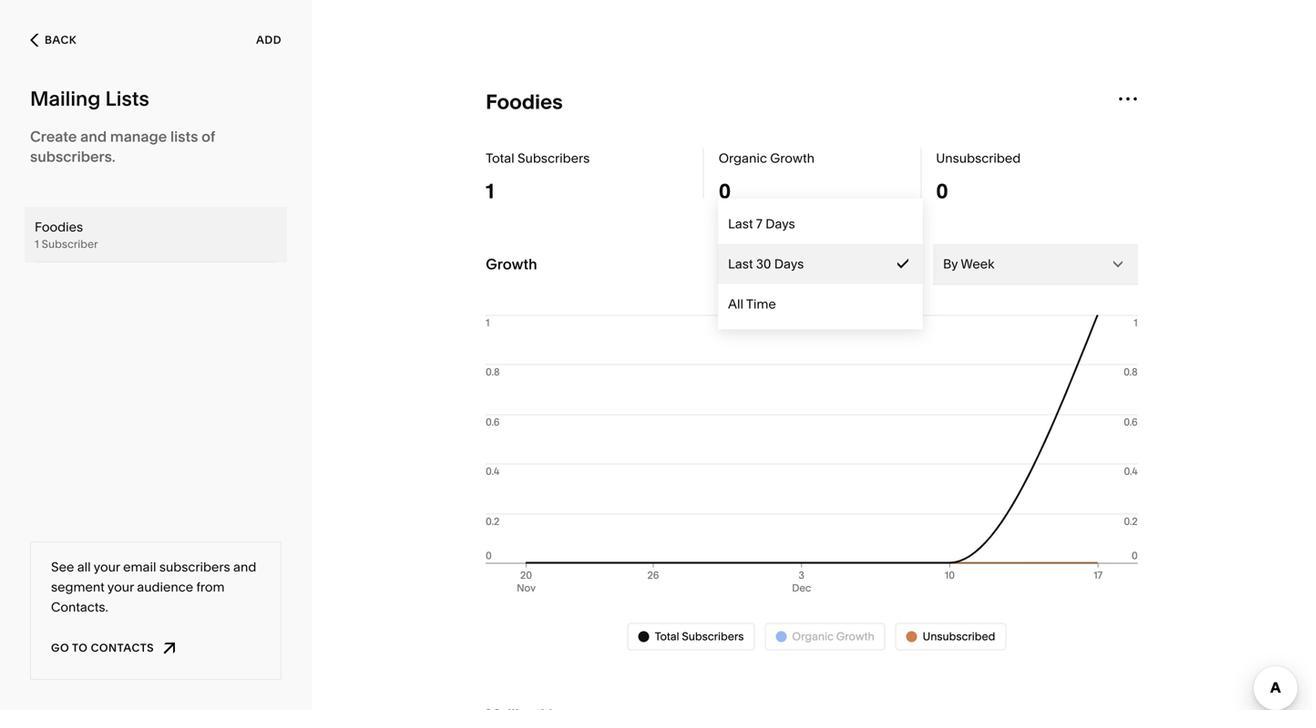 Task type: vqa. For each thing, say whether or not it's contained in the screenshot.
the Upgrade in the bottom of the page
no



Task type: locate. For each thing, give the bounding box(es) containing it.
foodies up total subscribers
[[486, 90, 563, 114]]

1 vertical spatial 1
[[35, 237, 39, 251]]

2 30 from the top
[[756, 256, 772, 272]]

and up subscribers. in the left of the page
[[80, 128, 107, 145]]

and right subscribers
[[233, 559, 256, 575]]

0 for organic growth
[[719, 179, 731, 203]]

0 down organic
[[719, 179, 731, 203]]

lists
[[171, 128, 198, 145]]

0 horizontal spatial growth
[[486, 255, 538, 273]]

your
[[94, 559, 120, 575], [107, 579, 134, 595]]

last
[[728, 216, 753, 232], [728, 256, 753, 272], [728, 256, 753, 272]]

all
[[77, 559, 91, 575]]

subscribers.
[[30, 148, 116, 165]]

foodies up subscriber
[[35, 219, 83, 235]]

0
[[719, 179, 731, 203], [936, 179, 949, 203]]

days
[[766, 216, 795, 232], [775, 256, 804, 272], [775, 256, 804, 272]]

2 0 from the left
[[936, 179, 949, 203]]

1 last from the top
[[728, 216, 753, 232]]

from
[[196, 579, 225, 595]]

last 30 days
[[728, 256, 804, 272], [728, 256, 804, 272]]

foodies for foodies
[[486, 90, 563, 114]]

1 horizontal spatial 0
[[936, 179, 949, 203]]

1 last 30 days from the top
[[728, 256, 804, 272]]

mailing
[[30, 86, 101, 111]]

1 vertical spatial and
[[233, 559, 256, 575]]

1 30 from the top
[[757, 256, 772, 272]]

see all your email subscribers and segment your audience from contacts.
[[51, 559, 256, 615]]

1 down "total"
[[486, 179, 494, 203]]

create and manage lists of subscribers.
[[30, 128, 215, 165]]

2 last 30 days from the top
[[728, 256, 804, 272]]

0 horizontal spatial 0
[[719, 179, 731, 203]]

1 0 from the left
[[719, 179, 731, 203]]

0 vertical spatial 1
[[486, 179, 494, 203]]

0 horizontal spatial and
[[80, 128, 107, 145]]

0 vertical spatial foodies
[[486, 90, 563, 114]]

0 down unsubscribed
[[936, 179, 949, 203]]

contacts.
[[51, 599, 108, 615]]

1
[[486, 179, 494, 203], [35, 237, 39, 251]]

1 vertical spatial growth
[[486, 255, 538, 273]]

and
[[80, 128, 107, 145], [233, 559, 256, 575]]

3 last from the top
[[728, 256, 753, 272]]

list box
[[718, 204, 923, 324]]

0 vertical spatial your
[[94, 559, 120, 575]]

time
[[746, 296, 777, 312]]

0 horizontal spatial 1
[[35, 237, 39, 251]]

audience
[[137, 579, 193, 595]]

contacts
[[91, 641, 154, 655]]

30
[[757, 256, 772, 272], [756, 256, 772, 272]]

see
[[51, 559, 74, 575]]

your right all on the bottom of the page
[[94, 559, 120, 575]]

1 horizontal spatial 1
[[486, 179, 494, 203]]

1 horizontal spatial foodies
[[486, 90, 563, 114]]

go to contacts link
[[51, 632, 154, 665]]

1 horizontal spatial growth
[[770, 150, 815, 166]]

1 vertical spatial foodies
[[35, 219, 83, 235]]

and inside create and manage lists of subscribers.
[[80, 128, 107, 145]]

1 inside 'foodies 1 subscriber'
[[35, 237, 39, 251]]

your down email
[[107, 579, 134, 595]]

foodies
[[486, 90, 563, 114], [35, 219, 83, 235]]

back
[[45, 33, 77, 46]]

add
[[256, 33, 282, 46]]

1 left subscriber
[[35, 237, 39, 251]]

1 horizontal spatial and
[[233, 559, 256, 575]]

0 vertical spatial and
[[80, 128, 107, 145]]

lists
[[105, 86, 149, 111]]

0 horizontal spatial foodies
[[35, 219, 83, 235]]

mailing lists
[[30, 86, 149, 111]]

go to contacts
[[51, 641, 154, 655]]

of
[[202, 128, 215, 145]]

manage
[[110, 128, 167, 145]]

growth
[[770, 150, 815, 166], [486, 255, 538, 273]]

2 last from the top
[[728, 256, 753, 272]]

foodies inside 'foodies 1 subscriber'
[[35, 219, 83, 235]]



Task type: describe. For each thing, give the bounding box(es) containing it.
organic growth
[[719, 150, 815, 166]]

30 inside popup button
[[757, 256, 772, 272]]

subscribers
[[159, 559, 230, 575]]

and inside "see all your email subscribers and segment your audience from contacts."
[[233, 559, 256, 575]]

last 30 days inside popup button
[[728, 256, 804, 272]]

last inside popup button
[[728, 256, 753, 272]]

all time
[[728, 296, 777, 312]]

total subscribers
[[486, 150, 590, 166]]

last 7 days
[[728, 216, 795, 232]]

email
[[123, 559, 156, 575]]

create
[[30, 128, 77, 145]]

segment
[[51, 579, 105, 595]]

list box containing last 7 days
[[718, 204, 923, 324]]

organic
[[719, 150, 767, 166]]

days inside popup button
[[775, 256, 804, 272]]

subscriber
[[42, 237, 98, 251]]

unsubscribed
[[936, 150, 1021, 166]]

last 30 days button
[[718, 244, 923, 284]]

subscribers
[[518, 150, 590, 166]]

total
[[486, 150, 515, 166]]

to
[[72, 641, 88, 655]]

0 vertical spatial growth
[[770, 150, 815, 166]]

1 vertical spatial your
[[107, 579, 134, 595]]

7
[[756, 216, 763, 232]]

all
[[728, 296, 744, 312]]

0 for unsubscribed
[[936, 179, 949, 203]]

add button
[[256, 24, 282, 57]]

30 inside 'list box'
[[756, 256, 772, 272]]

go
[[51, 641, 69, 655]]

foodies 1 subscriber
[[35, 219, 98, 251]]

back button
[[25, 20, 82, 60]]

foodies for foodies 1 subscriber
[[35, 219, 83, 235]]



